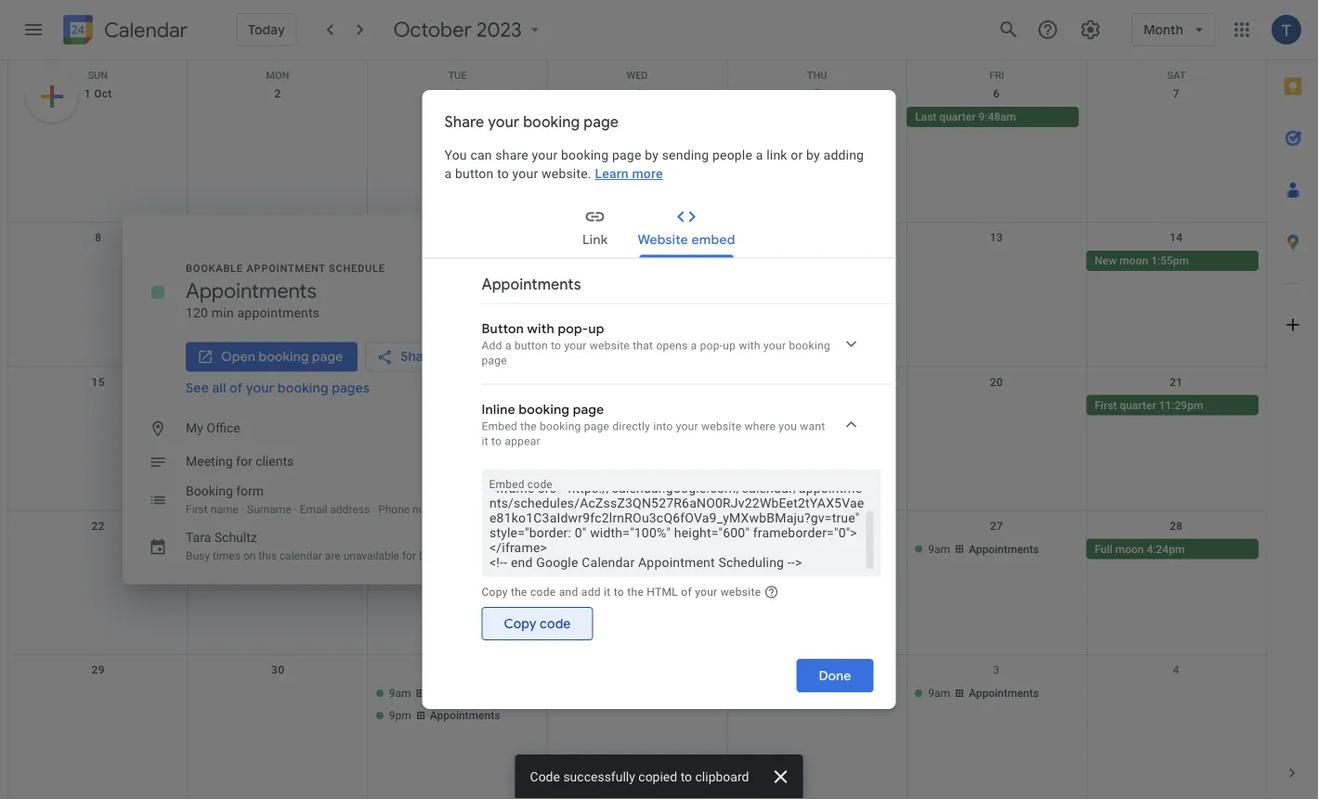 Task type: describe. For each thing, give the bounding box(es) containing it.
surname
[[247, 503, 291, 516]]

share your booking page dialog
[[422, 90, 896, 710]]

that
[[633, 339, 653, 352]]

booking form first name · surname · email address · phone number
[[186, 484, 451, 516]]

style="border:
[[489, 525, 571, 540]]

4:24pm
[[1147, 543, 1185, 556]]

1 vertical spatial appointment
[[638, 554, 715, 570]]

office
[[207, 421, 240, 436]]

booking inside button with pop-up add a button to your website that opens a pop-up with your booking page
[[789, 339, 830, 352]]

9:48am
[[979, 111, 1016, 124]]

0 vertical spatial 3
[[454, 87, 461, 100]]

meeting for clients
[[186, 454, 294, 470]]

indigenous peoples' day
[[196, 255, 318, 268]]

Embed code text field
[[489, 465, 874, 570]]

today button
[[236, 13, 297, 46]]

2 <!- from the top
[[489, 554, 503, 570]]

website.
[[542, 166, 591, 181]]

are
[[325, 549, 341, 562]]

sun
[[88, 70, 108, 81]]

copy for copy code
[[504, 616, 537, 632]]

your down share
[[512, 166, 538, 181]]

<iframe
[[489, 480, 534, 495]]

moon for full
[[1115, 543, 1144, 556]]

indigenous peoples' day button
[[192, 251, 360, 271]]

more
[[632, 166, 663, 181]]

0"
[[574, 525, 586, 540]]

open booking page
[[221, 349, 343, 365]]

opens
[[656, 339, 688, 352]]

28
[[1170, 520, 1183, 533]]

share button
[[365, 342, 451, 372]]

inline
[[482, 402, 515, 418]]

your right the html on the bottom of page
[[695, 586, 718, 599]]

phone
[[378, 503, 410, 516]]

code successfully copied to clipboard
[[530, 770, 749, 785]]

7
[[1173, 87, 1180, 100]]

1 horizontal spatial 4
[[1173, 664, 1180, 677]]

share
[[495, 148, 528, 163]]

mon
[[266, 70, 289, 81]]

full moon 4:24pm
[[1095, 543, 1185, 556]]

wed
[[626, 70, 648, 81]]

a right add
[[505, 339, 511, 352]]

0 vertical spatial calendar
[[104, 17, 188, 43]]

fri
[[989, 70, 1004, 81]]

full
[[1095, 543, 1113, 556]]

2 vertical spatial calendar
[[581, 554, 634, 570]]

email
[[300, 503, 327, 516]]

first quarter 11:29pm
[[1095, 399, 1203, 412]]

</iframe>
[[489, 540, 547, 555]]

your down open booking page
[[246, 380, 274, 397]]

begin
[[762, 465, 794, 481]]

0 horizontal spatial >
[[795, 554, 802, 570]]

to right the add
[[614, 586, 624, 599]]

file rfp button
[[547, 539, 720, 560]]

20
[[990, 376, 1003, 389]]

0 vertical spatial >
[[805, 465, 812, 481]]

indigenous
[[196, 255, 252, 268]]

16
[[271, 376, 284, 389]]

new
[[1095, 255, 1117, 268]]

9pm for 30
[[389, 709, 411, 722]]

30
[[271, 664, 284, 677]]

appointment
[[247, 263, 326, 274]]

today
[[248, 22, 285, 38]]

or
[[791, 148, 803, 163]]

share your booking page
[[444, 113, 619, 131]]

copy code button
[[482, 608, 593, 641]]

name
[[211, 503, 238, 516]]

row containing sun
[[8, 60, 1266, 81]]

last
[[915, 111, 937, 124]]

1 by from the left
[[645, 148, 659, 163]]

new moon 1:55pm button
[[1086, 251, 1259, 271]]

1 vertical spatial embed
[[489, 478, 525, 491]]

height="600"
[[674, 525, 749, 540]]

1
[[84, 87, 91, 100]]

my
[[186, 421, 203, 436]]

open
[[221, 349, 255, 365]]

add
[[482, 339, 502, 352]]

first quarter 11:29pm button
[[1086, 395, 1259, 416]]

0 vertical spatial up
[[588, 321, 604, 337]]

1 vertical spatial google
[[536, 554, 578, 570]]

your left "that"
[[564, 339, 587, 352]]

bookable
[[186, 263, 243, 274]]

2 · from the left
[[294, 503, 297, 516]]

26
[[810, 520, 824, 533]]

link
[[767, 148, 787, 163]]

bookable appointment schedule
[[186, 263, 385, 274]]

form
[[236, 484, 264, 499]]

it inside inline booking page embed the booking page directly into your website where you want it to appear
[[482, 435, 488, 448]]

booking inside tara schultz busy times on this calendar are unavailable for booking
[[419, 549, 459, 562]]

learn more link
[[595, 166, 663, 181]]

for inside tara schultz busy times on this calendar are unavailable for booking
[[402, 549, 416, 562]]

2 by from the left
[[806, 148, 820, 163]]

appear
[[505, 435, 540, 448]]

all
[[212, 380, 226, 397]]

schultz
[[214, 530, 257, 546]]

27
[[990, 520, 1003, 533]]

pages
[[332, 380, 370, 397]]

cell containing file rfp
[[547, 539, 727, 584]]

october 2023 button
[[386, 17, 552, 43]]

file rfp
[[572, 543, 613, 556]]

into
[[653, 420, 673, 433]]

3 · from the left
[[373, 503, 375, 516]]

quarter for 11:29pm
[[1120, 399, 1156, 412]]

directly
[[612, 420, 650, 433]]

a right opens
[[691, 339, 697, 352]]

calendar element
[[59, 11, 188, 52]]

see all of your booking pages
[[186, 380, 370, 397]]

october
[[394, 17, 472, 43]]

to inside inline booking page embed the booking page directly into your website where you want it to appear
[[491, 435, 502, 448]]

done button
[[797, 660, 874, 693]]

13
[[990, 231, 1003, 244]]

october 2023
[[394, 17, 522, 43]]

your up you
[[764, 339, 786, 352]]

inline booking page embed the booking page directly into your website where you want it to appear
[[482, 402, 828, 448]]

appointments button for 2
[[727, 683, 899, 704]]

page inside button with pop-up add a button to your website that opens a pop-up with your booking page
[[482, 354, 507, 367]]

appointments
[[237, 306, 320, 321]]

first inside booking form first name · surname · email address · phone number
[[186, 503, 208, 516]]

clipboard
[[695, 770, 749, 785]]

number
[[413, 503, 451, 516]]

15
[[92, 376, 105, 389]]

your up the website.
[[532, 148, 558, 163]]

25
[[631, 520, 644, 533]]

share for share
[[401, 349, 436, 365]]

8
[[95, 231, 102, 244]]



Task type: vqa. For each thing, say whether or not it's contained in the screenshot.
10 associated with 10 AM
no



Task type: locate. For each thing, give the bounding box(es) containing it.
last quarter 9:48am
[[915, 111, 1016, 124]]

0 horizontal spatial with
[[527, 321, 554, 337]]

appointment
[[612, 465, 689, 481], [638, 554, 715, 570]]

address
[[330, 503, 370, 516]]

to left appear
[[491, 435, 502, 448]]

1 horizontal spatial for
[[402, 549, 416, 562]]

2 9pm from the top
[[389, 709, 411, 722]]

learn more
[[595, 166, 663, 181]]

website inside inline booking page embed the booking page directly into your website where you want it to appear
[[701, 420, 742, 433]]

0 vertical spatial embed
[[482, 420, 517, 433]]

moon for new
[[1120, 255, 1148, 268]]

0 horizontal spatial up
[[588, 321, 604, 337]]

thu
[[807, 70, 827, 81]]

1 vertical spatial code
[[530, 586, 556, 599]]

appointments inside share your booking page dialog
[[482, 275, 581, 294]]

<!- left the end
[[489, 554, 503, 570]]

people
[[712, 148, 752, 163]]

4 row from the top
[[8, 367, 1266, 511]]

min
[[212, 306, 234, 321]]

first down booking
[[186, 503, 208, 516]]

page
[[584, 113, 619, 131], [612, 148, 641, 163], [312, 349, 343, 365], [482, 354, 507, 367], [573, 402, 604, 418], [584, 420, 609, 433]]

29
[[92, 664, 105, 677]]

<!-- google calendar appointment scheduling begin --> <iframe src="https://calendar.google.com/calendar/appointme nts/schedules/aczssz3qn527r6ano0rjv22wbeet2tyax5vae e81ko1c3aidwr9fc2lrnrou3cq6fova9_ymxwbbmaju?gv=true" style="border: 0" width="100%" height="600" frameborder="0"> </iframe> <!-- end google calendar appointment scheduling -->
[[489, 465, 864, 570]]

first
[[1095, 399, 1117, 412], [186, 503, 208, 516]]

0 vertical spatial with
[[527, 321, 554, 337]]

0 horizontal spatial first
[[186, 503, 208, 516]]

the inside inline booking page embed the booking page directly into your website where you want it to appear
[[520, 420, 537, 433]]

row
[[8, 60, 1266, 81], [8, 79, 1266, 223], [8, 223, 1266, 367], [8, 367, 1266, 511], [8, 511, 1266, 656], [8, 656, 1266, 800]]

share inside 'share' button
[[401, 349, 436, 365]]

embed down 'inline'
[[482, 420, 517, 433]]

code down appear
[[527, 478, 553, 491]]

1 horizontal spatial first
[[1095, 399, 1117, 412]]

the left the html on the bottom of page
[[627, 586, 644, 599]]

<!-
[[489, 465, 503, 481], [489, 554, 503, 570]]

my office
[[186, 421, 240, 436]]

1 · from the left
[[241, 503, 244, 516]]

1 vertical spatial moon
[[1115, 543, 1144, 556]]

1 vertical spatial first
[[186, 503, 208, 516]]

120
[[186, 306, 208, 321]]

booking
[[523, 113, 580, 131], [561, 148, 609, 163], [789, 339, 830, 352], [259, 349, 309, 365], [278, 380, 329, 397], [519, 402, 570, 418], [540, 420, 581, 433], [419, 549, 459, 562]]

learn
[[595, 166, 629, 181]]

quarter inside 'button'
[[1120, 399, 1156, 412]]

1 vertical spatial it
[[604, 586, 611, 599]]

1 vertical spatial with
[[739, 339, 761, 352]]

day
[[299, 255, 318, 268]]

code
[[527, 478, 553, 491], [530, 586, 556, 599], [540, 616, 571, 632]]

on
[[243, 549, 256, 562]]

1 vertical spatial 2
[[814, 664, 820, 677]]

see
[[186, 380, 209, 397]]

the down the end
[[511, 586, 527, 599]]

0 vertical spatial <!-
[[489, 465, 503, 481]]

pop- right opens
[[700, 339, 723, 352]]

of inside share your booking page dialog
[[681, 586, 692, 599]]

appointments button for 26
[[727, 539, 899, 560]]

code for embed
[[527, 478, 553, 491]]

row containing 15
[[8, 367, 1266, 511]]

you
[[444, 148, 467, 163]]

scheduling down height="600"
[[718, 554, 784, 570]]

it right the add
[[604, 586, 611, 599]]

and
[[559, 586, 578, 599]]

html
[[647, 586, 678, 599]]

0 horizontal spatial by
[[645, 148, 659, 163]]

copy down '</iframe>'
[[482, 586, 508, 599]]

scheduling left begin
[[693, 465, 758, 481]]

1 vertical spatial button
[[514, 339, 548, 352]]

copy the code and add it to the html of your website
[[482, 586, 761, 599]]

1 vertical spatial scheduling
[[718, 554, 784, 570]]

website left "that"
[[590, 339, 630, 352]]

0 vertical spatial of
[[229, 380, 243, 397]]

pop- right button
[[558, 321, 588, 337]]

0 vertical spatial 2
[[275, 87, 281, 100]]

booking inside you can share your booking page by sending people a link or by adding a button to your website.
[[561, 148, 609, 163]]

width="100%"
[[590, 525, 670, 540]]

code inside button
[[540, 616, 571, 632]]

-
[[503, 465, 507, 481], [798, 465, 802, 481], [802, 465, 805, 481], [503, 554, 507, 570], [787, 554, 791, 570], [791, 554, 795, 570]]

full moon 4:24pm button
[[1086, 539, 1259, 560]]

1 vertical spatial appointments button
[[727, 683, 899, 704]]

2023
[[477, 17, 522, 43]]

2 vertical spatial website
[[721, 586, 761, 599]]

1 vertical spatial pop-
[[700, 339, 723, 352]]

you
[[779, 420, 797, 433]]

to right copied
[[681, 770, 692, 785]]

share left add
[[401, 349, 436, 365]]

cell
[[8, 107, 188, 129], [188, 107, 368, 129], [368, 107, 547, 129], [547, 107, 727, 129], [727, 107, 907, 129], [1086, 107, 1266, 129], [8, 251, 188, 273], [547, 251, 727, 273], [727, 251, 907, 273], [907, 251, 1086, 273], [8, 395, 188, 417], [188, 395, 368, 417], [368, 395, 547, 417], [547, 395, 727, 417], [727, 395, 907, 417], [907, 395, 1086, 417], [8, 539, 188, 584], [188, 539, 368, 584], [368, 539, 547, 584], [547, 539, 727, 584], [8, 683, 188, 728], [188, 683, 368, 728], [368, 683, 547, 728], [1086, 683, 1266, 728]]

0 vertical spatial 4
[[634, 87, 641, 100]]

1 vertical spatial share
[[401, 349, 436, 365]]

1 vertical spatial 3
[[993, 664, 1000, 677]]

moon right full
[[1115, 543, 1144, 556]]

1 vertical spatial copy
[[504, 616, 537, 632]]

appointments
[[482, 275, 581, 294], [186, 278, 317, 304], [430, 543, 500, 556], [789, 543, 859, 556], [969, 543, 1039, 556], [430, 565, 500, 578], [609, 565, 680, 578], [430, 687, 500, 700], [789, 687, 859, 700], [969, 687, 1039, 700], [430, 709, 500, 722]]

appointment up nts/schedules/aczssz3qn527r6ano0rjv22wbeet2tyax5vae
[[612, 465, 689, 481]]

rfp
[[593, 543, 613, 556]]

button
[[455, 166, 494, 181], [514, 339, 548, 352]]

tara
[[186, 530, 211, 546]]

0 horizontal spatial for
[[236, 454, 252, 470]]

quarter inside button
[[939, 111, 976, 124]]

19
[[810, 376, 824, 389]]

0 vertical spatial pop-
[[558, 321, 588, 337]]

1 9pm from the top
[[389, 565, 411, 578]]

done
[[819, 668, 851, 685]]

0 horizontal spatial button
[[455, 166, 494, 181]]

grid containing 1 oct
[[7, 60, 1266, 800]]

0 horizontal spatial 2
[[275, 87, 281, 100]]

share for share your booking page
[[444, 113, 484, 131]]

0 vertical spatial first
[[1095, 399, 1117, 412]]

code for copy
[[540, 616, 571, 632]]

bday button
[[368, 251, 540, 271]]

tab list
[[1267, 60, 1318, 748]]

by right or
[[806, 148, 820, 163]]

share inside share your booking page dialog
[[444, 113, 484, 131]]

1 horizontal spatial pop-
[[700, 339, 723, 352]]

for up 'form'
[[236, 454, 252, 470]]

1 <!- from the top
[[489, 465, 503, 481]]

new moon 1:55pm
[[1095, 255, 1189, 268]]

1 horizontal spatial share
[[444, 113, 484, 131]]

it down 'inline'
[[482, 435, 488, 448]]

1 vertical spatial >
[[795, 554, 802, 570]]

your inside inline booking page embed the booking page directly into your website where you want it to appear
[[676, 420, 698, 433]]

embed inside inline booking page embed the booking page directly into your website where you want it to appear
[[482, 420, 517, 433]]

to right add
[[551, 339, 561, 352]]

calendar heading
[[100, 17, 188, 43]]

1 vertical spatial website
[[701, 420, 742, 433]]

· left phone
[[373, 503, 375, 516]]

moon inside button
[[1120, 255, 1148, 268]]

calendar up sun
[[104, 17, 188, 43]]

moon right new
[[1120, 255, 1148, 268]]

copy code
[[504, 616, 571, 632]]

9pm for 23
[[389, 565, 411, 578]]

appointments inside cell
[[609, 565, 680, 578]]

5 row from the top
[[8, 511, 1266, 656]]

1 horizontal spatial quarter
[[1120, 399, 1156, 412]]

1 horizontal spatial 2
[[814, 664, 820, 677]]

website inside button with pop-up add a button to your website that opens a pop-up with your booking page
[[590, 339, 630, 352]]

a left "link"
[[756, 148, 763, 163]]

frameborder="0">
[[753, 525, 857, 540]]

by
[[645, 148, 659, 163], [806, 148, 820, 163]]

11:29pm
[[1159, 399, 1203, 412]]

for right unavailable
[[402, 549, 416, 562]]

· left email
[[294, 503, 297, 516]]

1 vertical spatial calendar
[[556, 465, 609, 481]]

1 appointments button from the top
[[727, 539, 899, 560]]

google down appear
[[510, 465, 552, 481]]

tue
[[448, 70, 467, 81]]

0 vertical spatial copy
[[482, 586, 508, 599]]

6
[[993, 87, 1000, 100]]

adding
[[824, 148, 864, 163]]

copy inside button
[[504, 616, 537, 632]]

page inside you can share your booking page by sending people a link or by adding a button to your website.
[[612, 148, 641, 163]]

0 vertical spatial moon
[[1120, 255, 1148, 268]]

button inside you can share your booking page by sending people a link or by adding a button to your website.
[[455, 166, 494, 181]]

18
[[631, 376, 644, 389]]

code left and
[[530, 586, 556, 599]]

11
[[631, 231, 644, 244]]

copy down the end
[[504, 616, 537, 632]]

0 horizontal spatial pop-
[[558, 321, 588, 337]]

0 horizontal spatial of
[[229, 380, 243, 397]]

1 vertical spatial for
[[402, 549, 416, 562]]

button
[[482, 321, 524, 337]]

website down height="600"
[[721, 586, 761, 599]]

0 horizontal spatial 4
[[634, 87, 641, 100]]

embed down appear
[[489, 478, 525, 491]]

calendar up 0" at the left of page
[[556, 465, 609, 481]]

it
[[482, 435, 488, 448], [604, 586, 611, 599]]

1 horizontal spatial >
[[805, 465, 812, 481]]

appointment up the html on the bottom of page
[[638, 554, 715, 570]]

oct
[[94, 87, 112, 100]]

1 vertical spatial up
[[723, 339, 736, 352]]

·
[[241, 503, 244, 516], [294, 503, 297, 516], [373, 503, 375, 516]]

0 horizontal spatial it
[[482, 435, 488, 448]]

0 horizontal spatial 3
[[454, 87, 461, 100]]

0 vertical spatial button
[[455, 166, 494, 181]]

first left 11:29pm
[[1095, 399, 1117, 412]]

0 vertical spatial scheduling
[[693, 465, 758, 481]]

1 row from the top
[[8, 60, 1266, 81]]

your
[[488, 113, 520, 131], [532, 148, 558, 163], [512, 166, 538, 181], [564, 339, 587, 352], [764, 339, 786, 352], [246, 380, 274, 397], [676, 420, 698, 433], [695, 586, 718, 599]]

moon inside button
[[1115, 543, 1144, 556]]

0 vertical spatial appointment
[[612, 465, 689, 481]]

1 vertical spatial quarter
[[1120, 399, 1156, 412]]

0 vertical spatial quarter
[[939, 111, 976, 124]]

code
[[530, 770, 560, 785]]

2 vertical spatial code
[[540, 616, 571, 632]]

1 horizontal spatial of
[[681, 586, 692, 599]]

1 horizontal spatial ·
[[294, 503, 297, 516]]

to inside you can share your booking page by sending people a link or by adding a button to your website.
[[497, 166, 509, 181]]

3 row from the top
[[8, 223, 1266, 367]]

1 horizontal spatial up
[[723, 339, 736, 352]]

1 horizontal spatial 3
[[993, 664, 1000, 677]]

row containing 22
[[8, 511, 1266, 656]]

0 horizontal spatial quarter
[[939, 111, 976, 124]]

quarter
[[939, 111, 976, 124], [1120, 399, 1156, 412]]

120 min appointments
[[186, 306, 320, 321]]

google up and
[[536, 554, 578, 570]]

src="https://calendar.google.com/calendar/appointme
[[538, 480, 862, 495]]

1 oct
[[84, 87, 112, 100]]

to inside button with pop-up add a button to your website that opens a pop-up with your booking page
[[551, 339, 561, 352]]

share up you
[[444, 113, 484, 131]]

button down can
[[455, 166, 494, 181]]

0 vertical spatial for
[[236, 454, 252, 470]]

<!- down 'inline'
[[489, 465, 503, 481]]

of right all
[[229, 380, 243, 397]]

busy
[[186, 549, 210, 562]]

grid
[[7, 60, 1266, 800]]

1 vertical spatial of
[[681, 586, 692, 599]]

first inside 'button'
[[1095, 399, 1117, 412]]

unavailable
[[343, 549, 399, 562]]

the up appear
[[520, 420, 537, 433]]

calendar up copy the code and add it to the html of your website
[[581, 554, 634, 570]]

code down and
[[540, 616, 571, 632]]

> right begin
[[805, 465, 812, 481]]

2 appointments button from the top
[[727, 683, 899, 704]]

with right opens
[[739, 339, 761, 352]]

0 horizontal spatial share
[[401, 349, 436, 365]]

appointments heading
[[186, 278, 317, 304]]

quarter right "last"
[[939, 111, 976, 124]]

1 horizontal spatial by
[[806, 148, 820, 163]]

calendar
[[279, 549, 322, 562]]

row containing 8
[[8, 223, 1266, 367]]

6 row from the top
[[8, 656, 1266, 800]]

copy for copy the code and add it to the html of your website
[[482, 586, 508, 599]]

1 vertical spatial 9pm
[[389, 709, 411, 722]]

1 horizontal spatial it
[[604, 586, 611, 599]]

quarter for 9:48am
[[939, 111, 976, 124]]

1 horizontal spatial button
[[514, 339, 548, 352]]

· right name
[[241, 503, 244, 516]]

where
[[745, 420, 776, 433]]

0 vertical spatial share
[[444, 113, 484, 131]]

with right button
[[527, 321, 554, 337]]

times
[[213, 549, 240, 562]]

0 vertical spatial appointments button
[[727, 539, 899, 560]]

0 vertical spatial website
[[590, 339, 630, 352]]

of right the html on the bottom of page
[[681, 586, 692, 599]]

> down frameborder="0">
[[795, 554, 802, 570]]

row containing 29
[[8, 656, 1266, 800]]

1 vertical spatial 4
[[1173, 664, 1180, 677]]

0 vertical spatial google
[[510, 465, 552, 481]]

2 horizontal spatial ·
[[373, 503, 375, 516]]

2 row from the top
[[8, 79, 1266, 223]]

file
[[572, 543, 590, 556]]

website left where
[[701, 420, 742, 433]]

to down share
[[497, 166, 509, 181]]

14
[[1170, 231, 1183, 244]]

of
[[229, 380, 243, 397], [681, 586, 692, 599]]

your up share
[[488, 113, 520, 131]]

1 horizontal spatial with
[[739, 339, 761, 352]]

0 vertical spatial 9pm
[[389, 565, 411, 578]]

booking
[[186, 484, 233, 499]]

0 vertical spatial code
[[527, 478, 553, 491]]

row containing 1 oct
[[8, 79, 1266, 223]]

button down button
[[514, 339, 548, 352]]

by up more
[[645, 148, 659, 163]]

0 vertical spatial it
[[482, 435, 488, 448]]

button inside button with pop-up add a button to your website that opens a pop-up with your booking page
[[514, 339, 548, 352]]

last quarter 9:48am button
[[907, 107, 1079, 127]]

quarter left 11:29pm
[[1120, 399, 1156, 412]]

1 vertical spatial <!-
[[489, 554, 503, 570]]

a down you
[[444, 166, 452, 181]]

your right into
[[676, 420, 698, 433]]

0 horizontal spatial ·
[[241, 503, 244, 516]]



